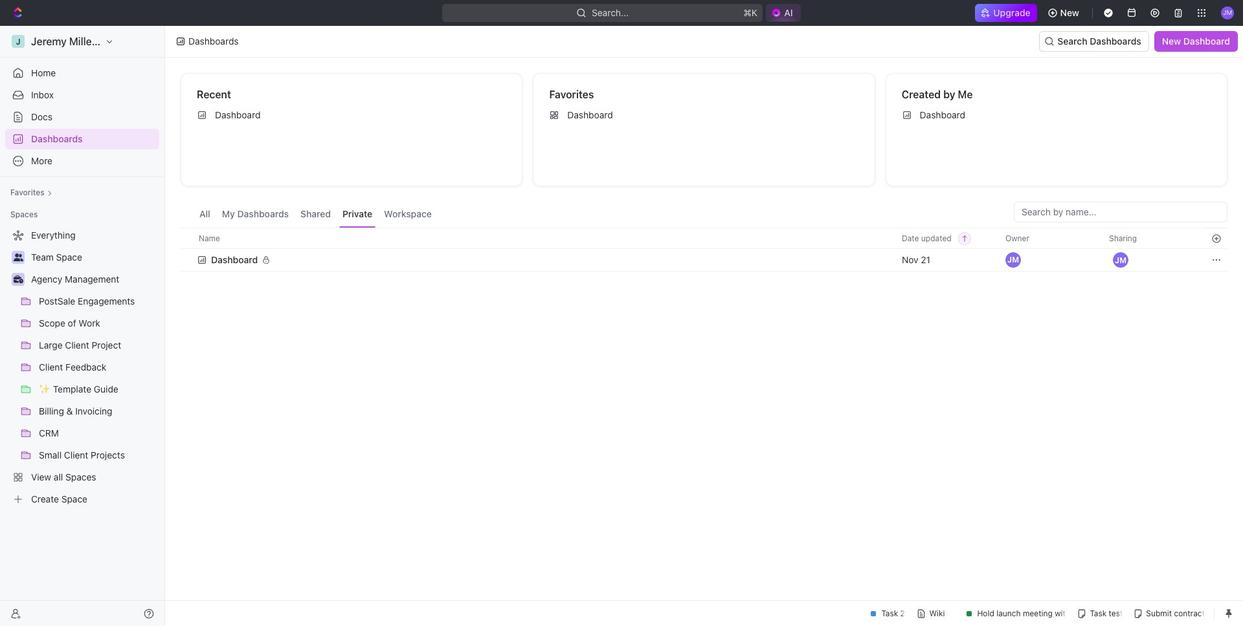 Task type: describe. For each thing, give the bounding box(es) containing it.
all button
[[196, 202, 214, 228]]

my dashboards button
[[219, 202, 292, 228]]

all
[[199, 209, 210, 220]]

agency management link
[[31, 269, 157, 290]]

workspace button
[[381, 202, 435, 228]]

user group image
[[13, 254, 23, 262]]

scope
[[39, 318, 65, 329]]

new dashboard
[[1162, 36, 1230, 47]]

✨ template guide
[[39, 384, 118, 395]]

inbox
[[31, 89, 54, 100]]

business time image
[[13, 276, 23, 284]]

template
[[53, 384, 91, 395]]

created
[[902, 89, 941, 100]]

dashboard link for recent
[[192, 105, 517, 126]]

jm button
[[1218, 3, 1238, 23]]

by
[[944, 89, 956, 100]]

team space
[[31, 252, 82, 263]]

client for small
[[64, 450, 88, 461]]

new button
[[1042, 3, 1087, 23]]

name
[[199, 233, 220, 243]]

invoicing
[[75, 406, 112, 417]]

j
[[16, 37, 20, 46]]

postsale engagements link
[[39, 291, 157, 312]]

create space
[[31, 494, 87, 505]]

nov 21
[[902, 255, 931, 266]]

scope of work link
[[39, 313, 157, 334]]

view
[[31, 472, 51, 483]]

date updated
[[902, 233, 952, 243]]

management
[[65, 274, 119, 285]]

0 horizontal spatial jm
[[1008, 255, 1019, 265]]

agency management
[[31, 274, 119, 285]]

search dashboards
[[1058, 36, 1142, 47]]

tab list containing all
[[196, 202, 435, 228]]

tree inside sidebar navigation
[[5, 225, 159, 510]]

shared button
[[297, 202, 334, 228]]

private
[[343, 209, 372, 220]]

1 jeremy miller, , element from the left
[[1006, 253, 1021, 268]]

new dashboard button
[[1155, 31, 1238, 52]]

billing & invoicing link
[[39, 402, 157, 422]]

jeremy miller, , element inside jm button
[[1113, 253, 1129, 268]]

agency
[[31, 274, 62, 285]]

date updated button
[[894, 229, 971, 249]]

dashboard inside new dashboard button
[[1184, 36, 1230, 47]]

upgrade
[[994, 7, 1031, 18]]

docs link
[[5, 107, 159, 128]]

favorites button
[[5, 185, 57, 201]]

create space link
[[5, 490, 157, 510]]

space for create space
[[61, 494, 87, 505]]

projects
[[91, 450, 125, 461]]

team
[[31, 252, 54, 263]]

dashboard for created by me
[[920, 109, 966, 120]]

recent
[[197, 89, 231, 100]]

owner
[[1006, 233, 1030, 243]]

✨ template guide link
[[39, 379, 157, 400]]

sharing
[[1109, 233, 1137, 243]]

ai
[[784, 7, 793, 18]]

search...
[[592, 7, 629, 18]]

dashboards up recent
[[188, 36, 239, 47]]

dashboard link for created by me
[[897, 105, 1222, 126]]

of
[[68, 318, 76, 329]]

21
[[921, 255, 931, 266]]

row containing dashboard
[[181, 247, 1228, 273]]

view all spaces
[[31, 472, 96, 483]]

upgrade link
[[976, 4, 1037, 22]]

project
[[92, 340, 121, 351]]

search
[[1058, 36, 1088, 47]]

create
[[31, 494, 59, 505]]

jm button
[[1109, 249, 1133, 272]]

private button
[[339, 202, 376, 228]]

scope of work
[[39, 318, 100, 329]]

postsale
[[39, 296, 75, 307]]

team space link
[[31, 247, 157, 268]]

sidebar navigation
[[0, 26, 168, 627]]



Task type: locate. For each thing, give the bounding box(es) containing it.
row containing name
[[181, 228, 1228, 249]]

billing & invoicing
[[39, 406, 112, 417]]

jm up new dashboard
[[1223, 9, 1233, 16]]

large client project
[[39, 340, 121, 351]]

spaces down small client projects
[[65, 472, 96, 483]]

feedback
[[66, 362, 106, 373]]

dashboard for recent
[[215, 109, 261, 120]]

0 horizontal spatial favorites
[[10, 188, 45, 198]]

client for large
[[65, 340, 89, 351]]

ai button
[[766, 4, 801, 22]]

spaces inside tree
[[65, 472, 96, 483]]

workspace right the private
[[384, 209, 432, 220]]

created by me
[[902, 89, 973, 100]]

jeremy miller's workspace, , element
[[12, 35, 25, 48]]

client feedback link
[[39, 357, 157, 378]]

0 horizontal spatial new
[[1061, 7, 1080, 18]]

spaces down favorites button
[[10, 210, 38, 220]]

space for team space
[[56, 252, 82, 263]]

new for new dashboard
[[1162, 36, 1181, 47]]

2 vertical spatial client
[[64, 450, 88, 461]]

dashboards right search at the right
[[1090, 36, 1142, 47]]

date
[[902, 233, 919, 243]]

shared
[[301, 209, 331, 220]]

0 horizontal spatial dashboard link
[[192, 105, 517, 126]]

Search by name... text field
[[1022, 203, 1220, 222]]

2 dashboard link from the left
[[544, 105, 870, 126]]

guide
[[94, 384, 118, 395]]

dashboards link
[[5, 129, 159, 150]]

jm down owner on the right of the page
[[1008, 255, 1019, 265]]

table
[[181, 228, 1228, 273]]

postsale engagements
[[39, 296, 135, 307]]

small
[[39, 450, 62, 461]]

0 horizontal spatial jeremy miller, , element
[[1006, 253, 1021, 268]]

dashboard for favorites
[[568, 109, 613, 120]]

jm for jm dropdown button
[[1223, 9, 1233, 16]]

home link
[[5, 63, 159, 84]]

jeremy miller's workspace
[[31, 36, 160, 47]]

1 row from the top
[[181, 228, 1228, 249]]

my dashboards
[[222, 209, 289, 220]]

0 vertical spatial client
[[65, 340, 89, 351]]

0 vertical spatial new
[[1061, 7, 1080, 18]]

0 vertical spatial space
[[56, 252, 82, 263]]

tree
[[5, 225, 159, 510]]

billing
[[39, 406, 64, 417]]

jm down sharing
[[1115, 255, 1127, 265]]

0 horizontal spatial workspace
[[107, 36, 160, 47]]

spaces
[[10, 210, 38, 220], [65, 472, 96, 483]]

dashboards right my
[[237, 209, 289, 220]]

more button
[[5, 151, 159, 172]]

large
[[39, 340, 63, 351]]

&
[[66, 406, 73, 417]]

dashboards up "more"
[[31, 133, 83, 144]]

workspace
[[107, 36, 160, 47], [384, 209, 432, 220]]

inbox link
[[5, 85, 159, 106]]

dashboard button
[[197, 247, 887, 273], [197, 247, 279, 273]]

search dashboards button
[[1040, 31, 1149, 52]]

1 horizontal spatial jm
[[1115, 255, 1127, 265]]

1 dashboard link from the left
[[192, 105, 517, 126]]

client
[[65, 340, 89, 351], [39, 362, 63, 373], [64, 450, 88, 461]]

engagements
[[78, 296, 135, 307]]

space up the agency management
[[56, 252, 82, 263]]

1 horizontal spatial favorites
[[549, 89, 594, 100]]

jm inside dropdown button
[[1223, 9, 1233, 16]]

dashboard link
[[192, 105, 517, 126], [544, 105, 870, 126], [897, 105, 1222, 126]]

large client project link
[[39, 335, 157, 356]]

client up client feedback
[[65, 340, 89, 351]]

client inside 'link'
[[65, 340, 89, 351]]

all
[[54, 472, 63, 483]]

1 vertical spatial new
[[1162, 36, 1181, 47]]

row
[[181, 228, 1228, 249], [181, 247, 1228, 273]]

dashboard inside row
[[211, 255, 258, 266]]

space inside create space link
[[61, 494, 87, 505]]

jm inside button
[[1115, 255, 1127, 265]]

table containing dashboard
[[181, 228, 1228, 273]]

crm
[[39, 428, 59, 439]]

updated
[[921, 233, 952, 243]]

small client projects
[[39, 450, 125, 461]]

jm
[[1223, 9, 1233, 16], [1008, 255, 1019, 265], [1115, 255, 1127, 265]]

jm for jm button
[[1115, 255, 1127, 265]]

view all spaces link
[[5, 468, 157, 488]]

client up view all spaces link
[[64, 450, 88, 461]]

work
[[79, 318, 100, 329]]

workspace inside button
[[384, 209, 432, 220]]

new inside button
[[1162, 36, 1181, 47]]

miller's
[[69, 36, 104, 47]]

1 vertical spatial spaces
[[65, 472, 96, 483]]

2 horizontal spatial dashboard link
[[897, 105, 1222, 126]]

dashboards inside button
[[1090, 36, 1142, 47]]

nov
[[902, 255, 919, 266]]

1 horizontal spatial dashboard link
[[544, 105, 870, 126]]

1 vertical spatial client
[[39, 362, 63, 373]]

tab list
[[196, 202, 435, 228]]

0 horizontal spatial spaces
[[10, 210, 38, 220]]

1 horizontal spatial jeremy miller, , element
[[1113, 253, 1129, 268]]

space down view all spaces link
[[61, 494, 87, 505]]

1 horizontal spatial spaces
[[65, 472, 96, 483]]

1 vertical spatial space
[[61, 494, 87, 505]]

crm link
[[39, 424, 157, 444]]

⌘k
[[744, 7, 758, 18]]

0 vertical spatial favorites
[[549, 89, 594, 100]]

jeremy miller, , element down owner on the right of the page
[[1006, 253, 1021, 268]]

more
[[31, 155, 52, 166]]

favorites
[[549, 89, 594, 100], [10, 188, 45, 198]]

space inside team space link
[[56, 252, 82, 263]]

new inside button
[[1061, 7, 1080, 18]]

1 vertical spatial favorites
[[10, 188, 45, 198]]

everything
[[31, 230, 76, 241]]

2 horizontal spatial jm
[[1223, 9, 1233, 16]]

favorites inside favorites button
[[10, 188, 45, 198]]

2 jeremy miller, , element from the left
[[1113, 253, 1129, 268]]

docs
[[31, 111, 52, 122]]

home
[[31, 67, 56, 78]]

client down large
[[39, 362, 63, 373]]

new
[[1061, 7, 1080, 18], [1162, 36, 1181, 47]]

small client projects link
[[39, 446, 157, 466]]

workspace inside sidebar navigation
[[107, 36, 160, 47]]

dashboards inside 'button'
[[237, 209, 289, 220]]

1 horizontal spatial new
[[1162, 36, 1181, 47]]

jeremy miller, , element
[[1006, 253, 1021, 268], [1113, 253, 1129, 268]]

0 vertical spatial workspace
[[107, 36, 160, 47]]

everything link
[[5, 225, 157, 246]]

jeremy
[[31, 36, 67, 47]]

3 dashboard link from the left
[[897, 105, 1222, 126]]

new for new
[[1061, 7, 1080, 18]]

me
[[958, 89, 973, 100]]

1 vertical spatial workspace
[[384, 209, 432, 220]]

dashboard link for favorites
[[544, 105, 870, 126]]

0 vertical spatial spaces
[[10, 210, 38, 220]]

tree containing everything
[[5, 225, 159, 510]]

workspace right miller's
[[107, 36, 160, 47]]

client feedback
[[39, 362, 106, 373]]

dashboards inside sidebar navigation
[[31, 133, 83, 144]]

2 row from the top
[[181, 247, 1228, 273]]

my
[[222, 209, 235, 220]]

1 horizontal spatial workspace
[[384, 209, 432, 220]]

jeremy miller, , element down sharing
[[1113, 253, 1129, 268]]

dashboard
[[1184, 36, 1230, 47], [215, 109, 261, 120], [568, 109, 613, 120], [920, 109, 966, 120], [211, 255, 258, 266]]

✨
[[39, 384, 51, 395]]



Task type: vqa. For each thing, say whether or not it's contained in the screenshot.
the top CLIENT
yes



